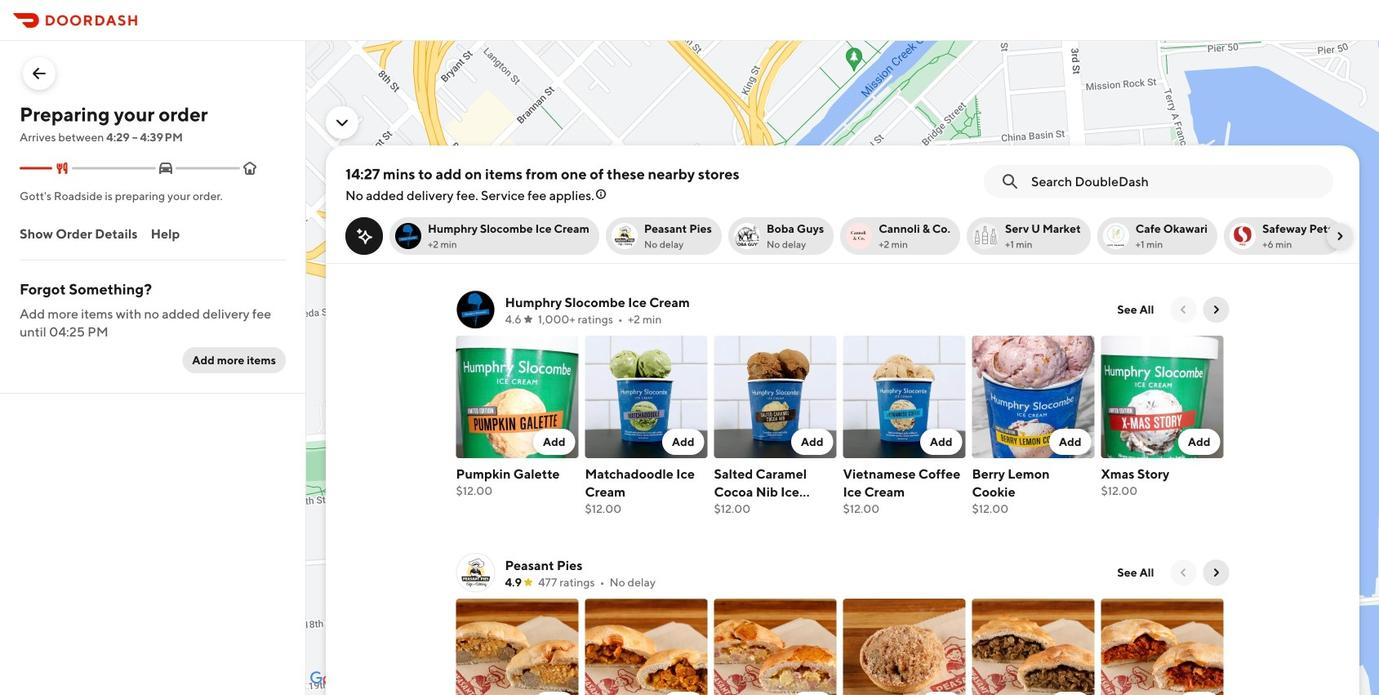 Task type: vqa. For each thing, say whether or not it's contained in the screenshot.
0 in cart. click to edit quantity image to the middle
yes



Task type: locate. For each thing, give the bounding box(es) containing it.
peasant pies image
[[612, 223, 638, 249]]

previous button of carousel image
[[1177, 303, 1190, 316]]

next button of carousel image
[[1210, 303, 1223, 316]]

cannoli & co. image
[[846, 223, 873, 249]]

0 in cart. click to edit quantity image
[[801, 692, 824, 695], [930, 692, 953, 695], [1059, 692, 1082, 695], [1188, 692, 1211, 695]]

serv u market image
[[973, 223, 999, 249]]

4 0 in cart. click to edit quantity image from the left
[[1188, 692, 1211, 695]]

2 0 in cart. click to edit quantity image from the left
[[930, 692, 953, 695]]

1 horizontal spatial 0 in cart. click to edit quantity image
[[672, 692, 695, 695]]

tab
[[326, 146, 1360, 695]]

3 0 in cart. click to edit quantity image from the left
[[1059, 692, 1082, 695]]

cafe okawari image
[[1103, 223, 1129, 249]]

next image
[[1334, 230, 1347, 243]]

humphry slocombe ice cream image
[[395, 223, 421, 249]]

2 0 in cart. click to edit quantity image from the left
[[672, 692, 695, 695]]

powered by google image
[[310, 671, 359, 688]]

0 horizontal spatial 0 in cart. click to edit quantity image
[[543, 692, 566, 695]]

map region
[[306, 41, 1380, 695]]

0 in cart. click to edit quantity image
[[543, 692, 566, 695], [672, 692, 695, 695]]

back image
[[29, 64, 49, 83]]



Task type: describe. For each thing, give the bounding box(es) containing it.
no added delivery fee. service fee applies. image
[[596, 189, 606, 199]]

safeway pets image
[[1230, 223, 1256, 249]]

1 0 in cart. click to edit quantity image from the left
[[543, 692, 566, 695]]

previous button of carousel image
[[1177, 566, 1190, 579]]

boba guys image
[[734, 223, 760, 249]]

1 0 in cart. click to edit quantity image from the left
[[801, 692, 824, 695]]

close image
[[332, 113, 352, 132]]

Store search: begin typing to search for stores available on DoorDash text field
[[1032, 172, 1324, 190]]

next button of carousel image
[[1210, 566, 1223, 579]]



